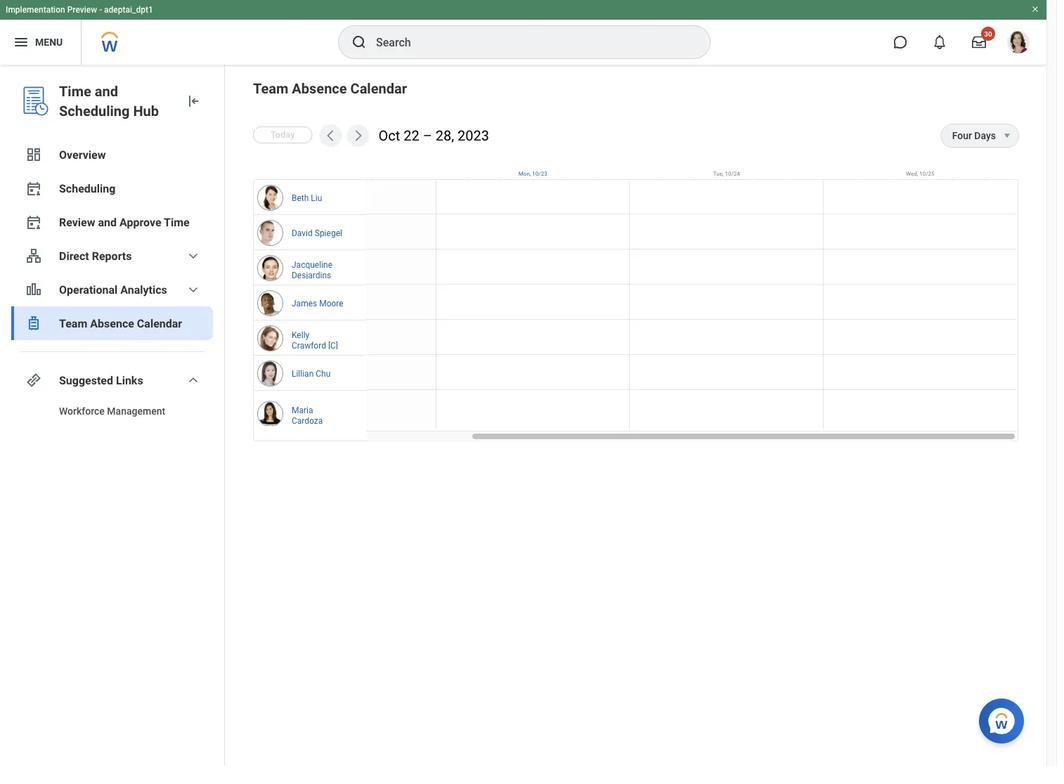 Task type: describe. For each thing, give the bounding box(es) containing it.
time and scheduling hub element
[[59, 82, 174, 121]]

lillian chu link
[[292, 366, 331, 379]]

0 vertical spatial calendar
[[351, 80, 407, 97]]

lillian
[[292, 369, 314, 379]]

menu button
[[0, 20, 81, 65]]

caret down image
[[999, 130, 1016, 141]]

james moore
[[292, 299, 344, 309]]

and for review
[[98, 215, 117, 229]]

four days
[[952, 130, 996, 142]]

chart image
[[25, 281, 42, 298]]

calendar inside navigation pane region
[[137, 317, 182, 330]]

justify image
[[13, 34, 30, 51]]

hub
[[133, 103, 159, 119]]

operational analytics
[[59, 283, 167, 296]]

2023
[[458, 127, 489, 144]]

menu banner
[[0, 0, 1047, 65]]

scheduling inside 'time and scheduling hub'
[[59, 103, 130, 119]]

chevron right image
[[351, 129, 365, 143]]

links
[[116, 374, 143, 387]]

reports
[[92, 249, 132, 263]]

dashboard image
[[25, 146, 42, 163]]

chu
[[316, 369, 331, 379]]

suggested
[[59, 374, 113, 387]]

kelly
[[292, 330, 310, 340]]

suggested links
[[59, 374, 143, 387]]

1 horizontal spatial absence
[[292, 80, 347, 97]]

and for time
[[95, 83, 118, 99]]

days
[[975, 130, 996, 142]]

direct reports
[[59, 249, 132, 263]]

inbox large image
[[972, 35, 986, 49]]

four days button
[[942, 124, 996, 147]]

review and approve time link
[[11, 205, 213, 239]]

desjardins
[[292, 270, 331, 280]]

crawford
[[292, 341, 326, 350]]

moore
[[319, 299, 344, 309]]

notifications large image
[[933, 35, 947, 49]]

james moore link
[[292, 296, 344, 309]]

james
[[292, 299, 317, 309]]

four
[[952, 130, 972, 142]]

22
[[404, 127, 420, 144]]

chevron left image
[[324, 129, 338, 143]]

management
[[107, 405, 165, 417]]

[c]
[[328, 341, 338, 350]]

navigation pane region
[[0, 65, 225, 766]]

spiegel
[[315, 228, 342, 238]]

workforce
[[59, 405, 105, 417]]

kelly crawford [c] link
[[292, 327, 345, 351]]

absence inside team absence calendar link
[[90, 317, 134, 330]]

jacqueline
[[292, 260, 333, 270]]

review and approve time
[[59, 215, 190, 229]]

-
[[99, 5, 102, 15]]

team absence calendar link
[[11, 307, 213, 340]]

beth
[[292, 193, 309, 203]]

overview
[[59, 148, 106, 161]]

lillian chu
[[292, 369, 331, 379]]

28,
[[436, 127, 454, 144]]

2 scheduling from the top
[[59, 182, 116, 195]]

suggested links button
[[11, 363, 213, 397]]

workforce management
[[59, 405, 165, 417]]

team inside team absence calendar link
[[59, 317, 87, 330]]

close environment banner image
[[1031, 5, 1040, 13]]

overview link
[[11, 138, 213, 172]]



Task type: locate. For each thing, give the bounding box(es) containing it.
maria
[[292, 406, 313, 416]]

calendar user solid image
[[25, 180, 42, 197]]

liu
[[311, 193, 322, 203]]

1 horizontal spatial calendar
[[351, 80, 407, 97]]

review
[[59, 215, 95, 229]]

absence down "operational analytics" dropdown button
[[90, 317, 134, 330]]

–
[[423, 127, 432, 144]]

team down operational
[[59, 317, 87, 330]]

adeptai_dpt1
[[104, 5, 153, 15]]

absence up chevron left icon
[[292, 80, 347, 97]]

time down menu
[[59, 83, 91, 99]]

0 horizontal spatial calendar
[[137, 317, 182, 330]]

team absence calendar down operational analytics
[[59, 317, 182, 330]]

absence
[[292, 80, 347, 97], [90, 317, 134, 330]]

analytics
[[120, 283, 167, 296]]

and up overview link
[[95, 83, 118, 99]]

chevron down small image for reports
[[185, 247, 202, 264]]

30
[[984, 30, 993, 38]]

time inside "link"
[[164, 215, 190, 229]]

30 button
[[964, 27, 996, 58]]

preview
[[67, 5, 97, 15]]

1 vertical spatial team
[[59, 317, 87, 330]]

implementation
[[6, 5, 65, 15]]

1 vertical spatial absence
[[90, 317, 134, 330]]

view team image
[[25, 247, 42, 264]]

time
[[59, 83, 91, 99], [164, 215, 190, 229]]

operational analytics button
[[11, 273, 213, 307]]

implementation preview -   adeptai_dpt1
[[6, 5, 153, 15]]

beth liu
[[292, 193, 322, 203]]

chevron down small image inside suggested links dropdown button
[[185, 372, 202, 389]]

scheduling
[[59, 103, 130, 119], [59, 182, 116, 195]]

beth liu link
[[292, 190, 322, 204]]

jacqueline desjardins link
[[292, 257, 345, 281]]

0 horizontal spatial team
[[59, 317, 87, 330]]

0 vertical spatial time
[[59, 83, 91, 99]]

chevron down small image for links
[[185, 372, 202, 389]]

transformation import image
[[185, 93, 202, 110]]

maria cardoza link
[[292, 402, 345, 426]]

oct 22 – 28, 2023
[[379, 127, 489, 144]]

kelly crawford [c]
[[292, 330, 338, 350]]

team
[[253, 80, 288, 97], [59, 317, 87, 330]]

time inside 'time and scheduling hub'
[[59, 83, 91, 99]]

1 vertical spatial time
[[164, 215, 190, 229]]

and right review
[[98, 215, 117, 229]]

1 vertical spatial scheduling
[[59, 182, 116, 195]]

1 vertical spatial and
[[98, 215, 117, 229]]

and inside "link"
[[98, 215, 117, 229]]

0 vertical spatial scheduling
[[59, 103, 130, 119]]

0 vertical spatial chevron down small image
[[185, 247, 202, 264]]

team absence calendar
[[253, 80, 407, 97], [59, 317, 182, 330]]

Search Workday  search field
[[376, 27, 681, 58]]

search image
[[351, 34, 368, 51]]

1 scheduling from the top
[[59, 103, 130, 119]]

chevron down small image right links on the left of the page
[[185, 372, 202, 389]]

0 horizontal spatial team absence calendar
[[59, 317, 182, 330]]

chevron down small image
[[185, 247, 202, 264], [185, 372, 202, 389]]

1 horizontal spatial team absence calendar
[[253, 80, 407, 97]]

0 vertical spatial team absence calendar
[[253, 80, 407, 97]]

jacqueline desjardins
[[292, 260, 333, 280]]

and
[[95, 83, 118, 99], [98, 215, 117, 229]]

link image
[[25, 372, 42, 389]]

calendar
[[351, 80, 407, 97], [137, 317, 182, 330]]

direct reports button
[[11, 239, 213, 273]]

2 chevron down small image from the top
[[185, 372, 202, 389]]

and inside 'time and scheduling hub'
[[95, 83, 118, 99]]

direct
[[59, 249, 89, 263]]

chevron down small image
[[185, 281, 202, 298]]

1 horizontal spatial time
[[164, 215, 190, 229]]

team up today
[[253, 80, 288, 97]]

1 vertical spatial chevron down small image
[[185, 372, 202, 389]]

0 horizontal spatial time
[[59, 83, 91, 99]]

calendar up oct
[[351, 80, 407, 97]]

david spiegel link
[[292, 225, 342, 239]]

scheduling up "overview" at left top
[[59, 103, 130, 119]]

operational
[[59, 283, 118, 296]]

1 chevron down small image from the top
[[185, 247, 202, 264]]

profile logan mcneil image
[[1007, 31, 1030, 56]]

team absence calendar inside navigation pane region
[[59, 317, 182, 330]]

david spiegel
[[292, 228, 342, 238]]

workforce management link
[[11, 397, 213, 425]]

chevron down small image up chevron down small image
[[185, 247, 202, 264]]

0 vertical spatial absence
[[292, 80, 347, 97]]

1 vertical spatial team absence calendar
[[59, 317, 182, 330]]

david
[[292, 228, 313, 238]]

scheduling link
[[11, 172, 213, 205]]

time right 'approve'
[[164, 215, 190, 229]]

menu
[[35, 36, 63, 48]]

1 horizontal spatial team
[[253, 80, 288, 97]]

cardoza
[[292, 416, 323, 426]]

today
[[271, 129, 295, 140]]

0 vertical spatial and
[[95, 83, 118, 99]]

scheduling down "overview" at left top
[[59, 182, 116, 195]]

calendar user solid image
[[25, 214, 42, 231]]

today button
[[253, 126, 313, 143]]

chevron down small image inside direct reports dropdown button
[[185, 247, 202, 264]]

task timeoff image
[[25, 315, 42, 332]]

team absence calendar up chevron left icon
[[253, 80, 407, 97]]

calendar down "analytics"
[[137, 317, 182, 330]]

time and scheduling hub
[[59, 83, 159, 119]]

0 horizontal spatial absence
[[90, 317, 134, 330]]

0 vertical spatial team
[[253, 80, 288, 97]]

approve
[[120, 215, 161, 229]]

1 vertical spatial calendar
[[137, 317, 182, 330]]

oct
[[379, 127, 400, 144]]

maria cardoza
[[292, 406, 323, 426]]



Task type: vqa. For each thing, say whether or not it's contained in the screenshot.
the bottom SCHEDULING
yes



